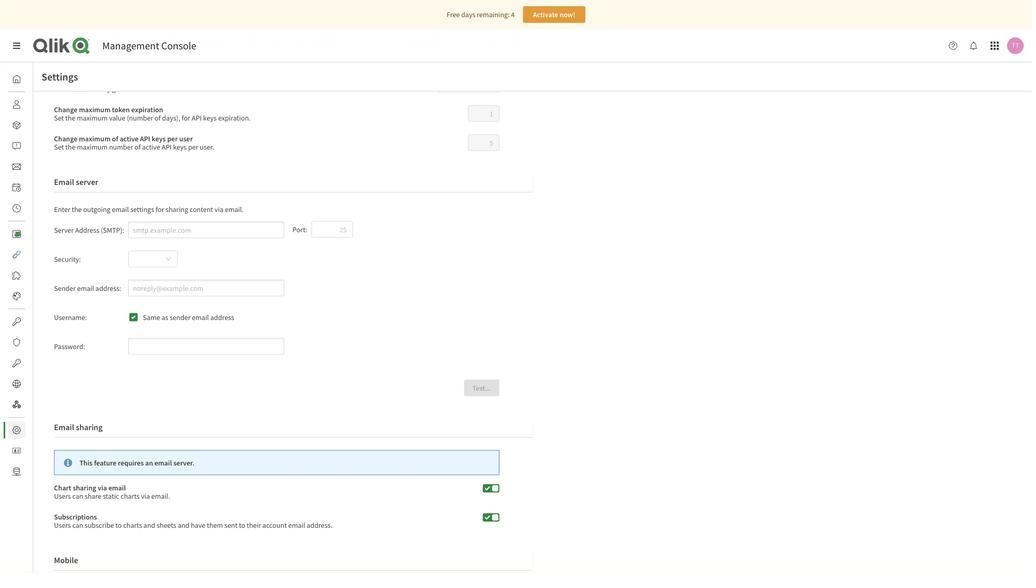 Task type: locate. For each thing, give the bounding box(es) containing it.
the
[[65, 113, 75, 122], [65, 142, 75, 151], [72, 204, 82, 214]]

settings right settings image
[[33, 426, 58, 435]]

terry turtle image
[[1008, 37, 1024, 54]]

api up user
[[192, 113, 202, 122]]

static
[[103, 491, 119, 501]]

of down value
[[112, 134, 118, 143]]

1 horizontal spatial and
[[178, 520, 190, 530]]

management
[[102, 39, 159, 52]]

per left user
[[167, 134, 178, 143]]

can left subscribe
[[72, 520, 83, 530]]

now!
[[560, 10, 576, 19]]

content
[[190, 204, 213, 214]]

settings
[[42, 70, 78, 83], [33, 426, 58, 435]]

icon: down image
[[165, 256, 172, 262]]

home
[[33, 74, 52, 84]]

maximum
[[79, 105, 111, 114], [77, 113, 108, 122], [79, 134, 111, 143], [77, 142, 108, 151]]

enter the outgoing email settings for sharing content via email.
[[54, 204, 244, 214]]

per
[[167, 134, 178, 143], [188, 142, 198, 151]]

maximum left value
[[77, 113, 108, 122]]

1 horizontal spatial email.
[[225, 204, 244, 214]]

0 horizontal spatial and
[[144, 520, 155, 530]]

keys
[[203, 113, 217, 122], [152, 134, 166, 143], [173, 142, 187, 151]]

email. right content
[[225, 204, 244, 214]]

change inside change maximum of active api keys per user set the maximum number of active api keys per user.
[[54, 134, 77, 143]]

email
[[112, 204, 129, 214], [77, 283, 94, 293], [192, 313, 209, 322], [155, 458, 172, 467], [108, 483, 126, 492], [288, 520, 305, 530]]

address
[[210, 313, 234, 322]]

sender
[[54, 283, 76, 293]]

1 vertical spatial email
[[54, 422, 74, 433]]

to right subscribe
[[116, 520, 122, 530]]

1 vertical spatial sharing
[[76, 422, 103, 433]]

users inside the chart sharing via email users can share static charts via email.
[[54, 491, 71, 501]]

content image
[[12, 230, 21, 238]]

server address (smtp):
[[54, 225, 124, 235]]

extensions image
[[12, 271, 21, 280]]

the inside change maximum token expiration set the maximum value (number of days), for api keys expiration.
[[65, 113, 75, 122]]

maximum left number
[[77, 142, 108, 151]]

content link
[[8, 226, 58, 242]]

this feature requires an email server.
[[80, 458, 195, 467]]

alerts image
[[12, 142, 21, 150]]

the right enter in the left of the page
[[72, 204, 82, 214]]

charts right static
[[121, 491, 140, 501]]

outgoing
[[83, 204, 111, 214]]

the up email server
[[65, 142, 75, 151]]

settings link
[[8, 422, 58, 439]]

for inside change maximum token expiration set the maximum value (number of days), for api keys expiration.
[[182, 113, 190, 122]]

via right content
[[215, 204, 224, 214]]

address.
[[307, 520, 333, 530]]

and
[[144, 520, 155, 530], [178, 520, 190, 530]]

expiration
[[131, 105, 163, 114]]

via down the an
[[141, 491, 150, 501]]

api
[[89, 84, 99, 93], [192, 113, 202, 122], [140, 134, 150, 143], [162, 142, 172, 151]]

0 vertical spatial can
[[72, 491, 83, 501]]

content
[[33, 229, 58, 239]]

change maximum token expiration set the maximum value (number of days), for api keys expiration.
[[54, 105, 251, 122]]

2 vertical spatial sharing
[[73, 483, 96, 492]]

api left user
[[162, 142, 172, 151]]

0 horizontal spatial active
[[120, 134, 139, 143]]

active right number
[[142, 142, 160, 151]]

2 set from the top
[[54, 142, 64, 151]]

their
[[247, 520, 261, 530]]

expiration.
[[218, 113, 251, 122]]

2 email from the top
[[54, 422, 74, 433]]

redirect to api key generation
[[54, 84, 145, 93]]

subscriptions
[[54, 512, 97, 521]]

via
[[215, 204, 224, 214], [98, 483, 107, 492], [141, 491, 150, 501]]

of
[[155, 113, 161, 122], [112, 134, 118, 143], [135, 142, 141, 151]]

user
[[179, 134, 193, 143]]

1 change from the top
[[54, 105, 77, 114]]

for right "days),"
[[182, 113, 190, 122]]

to right redirect
[[81, 84, 87, 93]]

active
[[120, 134, 139, 143], [142, 142, 160, 151]]

keys inside change maximum token expiration set the maximum value (number of days), for api keys expiration.
[[203, 113, 217, 122]]

requires
[[118, 458, 144, 467]]

sharing
[[166, 204, 188, 214], [76, 422, 103, 433], [73, 483, 96, 492]]

set down redirect
[[54, 113, 64, 122]]

1 users from the top
[[54, 491, 71, 501]]

0 vertical spatial email.
[[225, 204, 244, 214]]

1 can from the top
[[72, 491, 83, 501]]

0 horizontal spatial for
[[156, 204, 164, 214]]

email left the server
[[54, 177, 74, 187]]

subscriptions users can subscribe to charts and sheets and have them sent to their account email address.
[[54, 512, 333, 530]]

None password field
[[128, 338, 284, 355]]

1 horizontal spatial active
[[142, 142, 160, 151]]

sender email address:
[[54, 283, 121, 293]]

2 horizontal spatial via
[[215, 204, 224, 214]]

1 horizontal spatial for
[[182, 113, 190, 122]]

2 horizontal spatial of
[[155, 113, 161, 122]]

email right settings image
[[54, 422, 74, 433]]

email inside the chart sharing via email users can share static charts via email.
[[108, 483, 126, 492]]

1 vertical spatial set
[[54, 142, 64, 151]]

users up subscriptions
[[54, 491, 71, 501]]

1 horizontal spatial per
[[188, 142, 198, 151]]

sharing inside the chart sharing via email users can share static charts via email.
[[73, 483, 96, 492]]

0 vertical spatial the
[[65, 113, 75, 122]]

sharing left content
[[166, 204, 188, 214]]

2 can from the top
[[72, 520, 83, 530]]

same as sender email address
[[143, 313, 234, 322]]

0 vertical spatial users
[[54, 491, 71, 501]]

days
[[462, 10, 476, 19]]

api down (number
[[140, 134, 150, 143]]

change down redirect
[[54, 105, 77, 114]]

free days remaining: 4
[[447, 10, 515, 19]]

charts inside the chart sharing via email users can share static charts via email.
[[121, 491, 140, 501]]

sharing up this
[[76, 422, 103, 433]]

0 vertical spatial change
[[54, 105, 77, 114]]

have
[[191, 520, 206, 530]]

change for set the maximum number of active api keys per user.
[[54, 134, 77, 143]]

to
[[81, 84, 87, 93], [116, 520, 122, 530], [239, 520, 245, 530]]

charts
[[121, 491, 140, 501], [123, 520, 142, 530]]

1 email from the top
[[54, 177, 74, 187]]

email. up sheets
[[151, 491, 170, 501]]

change up email server
[[54, 134, 77, 143]]

address:
[[96, 283, 121, 293]]

change
[[54, 105, 77, 114], [54, 134, 77, 143]]

(smtp):
[[101, 225, 124, 235]]

email sharing
[[54, 422, 103, 433]]

0 horizontal spatial email.
[[151, 491, 170, 501]]

can left share
[[72, 491, 83, 501]]

settings image
[[12, 426, 21, 434]]

0 vertical spatial charts
[[121, 491, 140, 501]]

0 vertical spatial email
[[54, 177, 74, 187]]

of left "days),"
[[155, 113, 161, 122]]

server.
[[173, 458, 195, 467]]

the inside change maximum of active api keys per user set the maximum number of active api keys per user.
[[65, 142, 75, 151]]

identity provider image
[[12, 447, 21, 455]]

days),
[[162, 113, 180, 122]]

navigation pane element
[[0, 67, 58, 484]]

change maximum of active api keys per user set the maximum number of active api keys per user.
[[54, 134, 214, 151]]

of inside change maximum token expiration set the maximum value (number of days), for api keys expiration.
[[155, 113, 161, 122]]

1 horizontal spatial keys
[[173, 142, 187, 151]]

and left have
[[178, 520, 190, 530]]

of right number
[[135, 142, 141, 151]]

sharing for email sharing
[[76, 422, 103, 433]]

redirect
[[54, 84, 79, 93]]

2 change from the top
[[54, 134, 77, 143]]

1 vertical spatial settings
[[33, 426, 58, 435]]

can
[[72, 491, 83, 501], [72, 520, 83, 530]]

2 horizontal spatial to
[[239, 520, 245, 530]]

users up mobile
[[54, 520, 71, 530]]

keys left expiration.
[[203, 113, 217, 122]]

new connector image
[[15, 232, 20, 237]]

set up email server
[[54, 142, 64, 151]]

1 vertical spatial charts
[[123, 520, 142, 530]]

1 vertical spatial users
[[54, 520, 71, 530]]

keys left user.
[[173, 142, 187, 151]]

charts right subscribe
[[123, 520, 142, 530]]

api left key
[[89, 84, 99, 93]]

1 vertical spatial change
[[54, 134, 77, 143]]

share
[[85, 491, 101, 501]]

0 vertical spatial for
[[182, 113, 190, 122]]

email inside subscriptions users can subscribe to charts and sheets and have them sent to their account email address.
[[288, 520, 305, 530]]

console
[[161, 39, 196, 52]]

port:
[[293, 225, 307, 234]]

None field
[[469, 106, 499, 121], [469, 135, 499, 150], [128, 251, 178, 267], [469, 106, 499, 121], [469, 135, 499, 150], [128, 251, 178, 267]]

1 vertical spatial can
[[72, 520, 83, 530]]

email.
[[225, 204, 244, 214], [151, 491, 170, 501]]

sharing right chart
[[73, 483, 96, 492]]

this
[[80, 458, 93, 467]]

to right sent
[[239, 520, 245, 530]]

settings up redirect
[[42, 70, 78, 83]]

1 vertical spatial the
[[65, 142, 75, 151]]

users inside subscriptions users can subscribe to charts and sheets and have them sent to their account email address.
[[54, 520, 71, 530]]

0 horizontal spatial to
[[81, 84, 87, 93]]

settings inside navigation pane element
[[33, 426, 58, 435]]

spaces image
[[12, 121, 21, 129]]

api inside change maximum token expiration set the maximum value (number of days), for api keys expiration.
[[192, 113, 202, 122]]

themes image
[[12, 292, 21, 300]]

users
[[54, 491, 71, 501], [54, 520, 71, 530]]

for
[[182, 113, 190, 122], [156, 204, 164, 214]]

subscriptions image
[[12, 163, 21, 171]]

keys down "days),"
[[152, 134, 166, 143]]

email inside alert
[[155, 458, 172, 467]]

email
[[54, 177, 74, 187], [54, 422, 74, 433]]

2 horizontal spatial keys
[[203, 113, 217, 122]]

the down redirect
[[65, 113, 75, 122]]

server
[[76, 177, 98, 187]]

active down (number
[[120, 134, 139, 143]]

0 vertical spatial set
[[54, 113, 64, 122]]

change inside change maximum token expiration set the maximum value (number of days), for api keys expiration.
[[54, 105, 77, 114]]

data gateways image
[[12, 468, 21, 476]]

users image
[[12, 100, 21, 109]]

per left user.
[[188, 142, 198, 151]]

and left sheets
[[144, 520, 155, 530]]

1 set from the top
[[54, 113, 64, 122]]

via down feature
[[98, 483, 107, 492]]

activate now! link
[[523, 6, 586, 23]]

chart sharing via email users can share static charts via email.
[[54, 483, 170, 501]]

1 vertical spatial email.
[[151, 491, 170, 501]]

set
[[54, 113, 64, 122], [54, 142, 64, 151]]

for right settings
[[156, 204, 164, 214]]

charts inside subscriptions users can subscribe to charts and sheets and have them sent to their account email address.
[[123, 520, 142, 530]]

2 users from the top
[[54, 520, 71, 530]]

set inside change maximum of active api keys per user set the maximum number of active api keys per user.
[[54, 142, 64, 151]]

smtp.example.com text field
[[128, 222, 284, 238]]



Task type: describe. For each thing, give the bounding box(es) containing it.
1 horizontal spatial to
[[116, 520, 122, 530]]

number
[[109, 142, 133, 151]]

icon: down element
[[165, 256, 172, 263]]

0 horizontal spatial via
[[98, 483, 107, 492]]

0 vertical spatial settings
[[42, 70, 78, 83]]

1 horizontal spatial via
[[141, 491, 150, 501]]

oauth image
[[12, 359, 21, 367]]

home link
[[8, 71, 52, 87]]

sheets
[[157, 520, 176, 530]]

can inside subscriptions users can subscribe to charts and sheets and have them sent to their account email address.
[[72, 520, 83, 530]]

account
[[263, 520, 287, 530]]

same
[[143, 313, 160, 322]]

generation
[[112, 84, 145, 93]]

sharing for chart sharing via email users can share static charts via email.
[[73, 483, 96, 492]]

home image
[[12, 75, 21, 83]]

an
[[145, 458, 153, 467]]

security:
[[54, 254, 81, 264]]

chart
[[54, 483, 71, 492]]

content security policy image
[[12, 338, 21, 347]]

25 field
[[312, 222, 353, 237]]

0 horizontal spatial of
[[112, 134, 118, 143]]

address
[[75, 225, 99, 235]]

subscribe
[[85, 520, 114, 530]]

user.
[[200, 142, 214, 151]]

schedules image
[[12, 183, 21, 192]]

sent
[[225, 520, 238, 530]]

email server
[[54, 177, 98, 187]]

0 horizontal spatial keys
[[152, 134, 166, 143]]

maximum down value
[[79, 134, 111, 143]]

password:
[[54, 342, 85, 351]]

maximum down redirect to api key generation
[[79, 105, 111, 114]]

generic links image
[[12, 251, 21, 259]]

api keys image
[[12, 318, 21, 326]]

(number
[[127, 113, 153, 122]]

0 vertical spatial sharing
[[166, 204, 188, 214]]

sender
[[170, 313, 191, 322]]

events image
[[12, 204, 21, 213]]

1 vertical spatial for
[[156, 204, 164, 214]]

email. inside the chart sharing via email users can share static charts via email.
[[151, 491, 170, 501]]

can inside the chart sharing via email users can share static charts via email.
[[72, 491, 83, 501]]

change for set the maximum value (number of days), for api keys expiration.
[[54, 105, 77, 114]]

value
[[109, 113, 125, 122]]

server
[[54, 225, 74, 235]]

token
[[112, 105, 130, 114]]

2 vertical spatial the
[[72, 204, 82, 214]]

management console
[[102, 39, 196, 52]]

2 and from the left
[[178, 520, 190, 530]]

noreply@example.com text field
[[128, 280, 284, 296]]

1 and from the left
[[144, 520, 155, 530]]

4
[[511, 10, 515, 19]]

0 horizontal spatial per
[[167, 134, 178, 143]]

as
[[162, 313, 168, 322]]

key
[[100, 84, 110, 93]]

activate now!
[[533, 10, 576, 19]]

open sidebar menu image
[[12, 42, 21, 50]]

activate
[[533, 10, 558, 19]]

email for email server
[[54, 177, 74, 187]]

free
[[447, 10, 460, 19]]

mobile
[[54, 555, 78, 566]]

settings
[[130, 204, 154, 214]]

enter
[[54, 204, 70, 214]]

username:
[[54, 313, 87, 322]]

feature
[[94, 458, 117, 467]]

this feature requires an email server. alert
[[54, 450, 500, 475]]

management console element
[[102, 39, 196, 52]]

webhooks image
[[12, 401, 21, 409]]

remaining:
[[477, 10, 510, 19]]

set inside change maximum token expiration set the maximum value (number of days), for api keys expiration.
[[54, 113, 64, 122]]

email for email sharing
[[54, 422, 74, 433]]

them
[[207, 520, 223, 530]]

1 horizontal spatial of
[[135, 142, 141, 151]]



Task type: vqa. For each thing, say whether or not it's contained in the screenshot.
search
no



